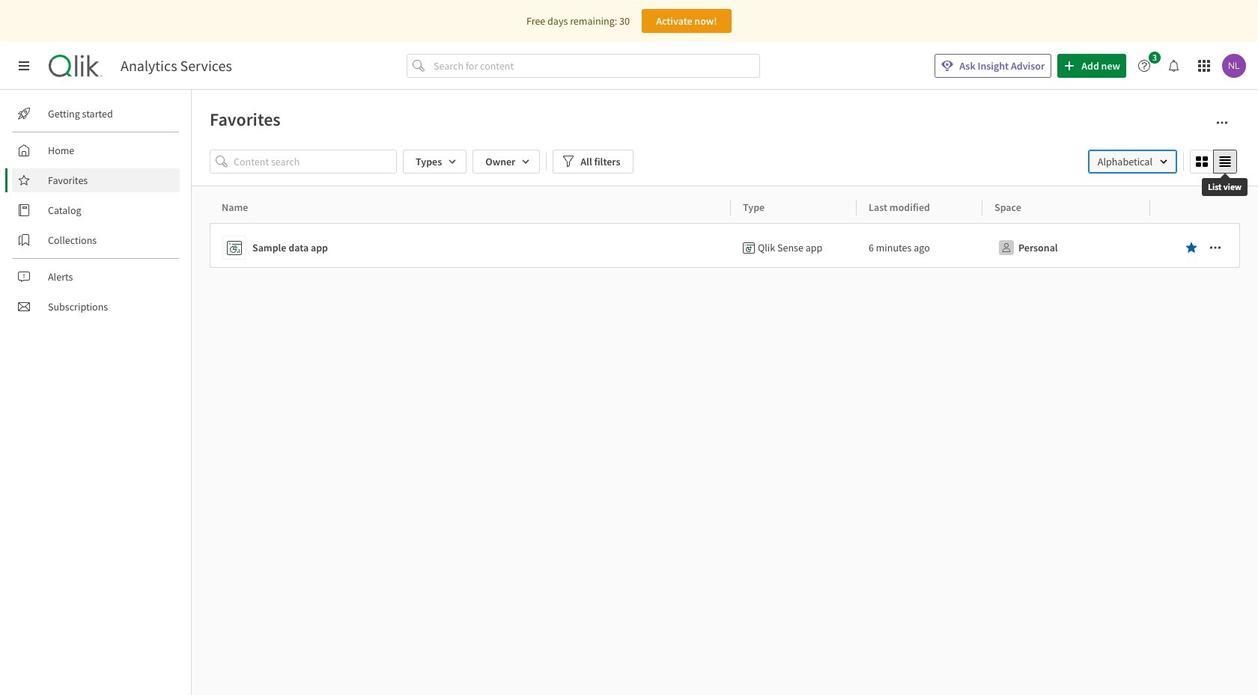 Task type: describe. For each thing, give the bounding box(es) containing it.
4 cell from the left
[[1150, 223, 1241, 268]]

Search for content text field
[[431, 54, 760, 78]]

switch view group
[[1190, 150, 1237, 174]]

close sidebar menu image
[[18, 60, 30, 72]]

analytics services element
[[121, 57, 232, 75]]

2 cell from the left
[[857, 223, 983, 268]]

tile view image
[[1196, 156, 1208, 168]]

navigation pane element
[[0, 96, 191, 325]]

1 cell from the left
[[731, 223, 857, 268]]

3 cell from the left
[[983, 223, 1150, 268]]

remove from favorites image
[[1186, 242, 1197, 254]]

0 vertical spatial more actions image
[[1216, 117, 1228, 129]]



Task type: locate. For each thing, give the bounding box(es) containing it.
None field
[[1088, 150, 1177, 174]]

more actions image up switch view group on the right of page
[[1216, 117, 1228, 129]]

cell
[[731, 223, 857, 268], [857, 223, 983, 268], [983, 223, 1150, 268], [1150, 223, 1241, 268]]

more actions image inside cell
[[1209, 242, 1221, 254]]

none field inside filters "region"
[[1088, 150, 1177, 174]]

more actions image right remove from favorites image
[[1209, 242, 1221, 254]]

filters region
[[210, 147, 1240, 177]]

tooltip
[[1202, 168, 1248, 207]]

1 vertical spatial more actions image
[[1209, 242, 1221, 254]]

noah lott image
[[1222, 54, 1246, 78]]

Content search text field
[[234, 150, 397, 174]]

more actions image
[[1216, 117, 1228, 129], [1209, 242, 1221, 254]]



Task type: vqa. For each thing, say whether or not it's contained in the screenshot.
Hide welcome icon
no



